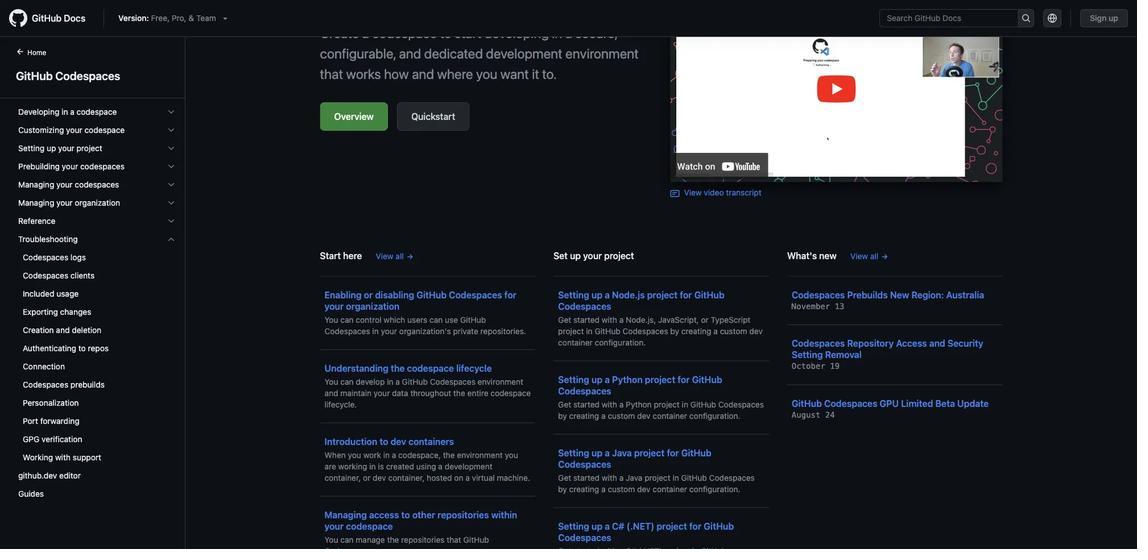 Task type: locate. For each thing, give the bounding box(es) containing it.
codespaces down the "prebuilding your codespaces" dropdown button at the top left of the page
[[75, 180, 119, 189]]

codespace inside managing access to other repositories within your codespace you can manage the repositories that github codespaces can access.
[[346, 521, 393, 532]]

1 vertical spatial or
[[701, 315, 709, 325]]

configuration. inside setting up a python project for github codespaces get started with a python project in github codespaces by creating a custom dev container configuration.
[[690, 411, 740, 421]]

get for setting up a python project for github codespaces
[[558, 400, 571, 409]]

codespaces inside understanding the codespace lifecycle you can develop in a github codespaces environment and maintain your data throughout the entire codespace lifecycle.
[[430, 377, 476, 387]]

triangle down image
[[221, 14, 230, 23]]

can left use
[[430, 315, 443, 325]]

2 horizontal spatial view
[[851, 251, 868, 261]]

manage
[[356, 535, 385, 545]]

organization
[[75, 198, 120, 208], [346, 301, 400, 312]]

view all right here
[[376, 251, 404, 261]]

start
[[455, 25, 481, 41]]

creating inside setting up a python project for github codespaces get started with a python project in github codespaces by creating a custom dev container configuration.
[[569, 411, 599, 421]]

dev up created
[[391, 436, 406, 447]]

environment
[[566, 46, 639, 61], [478, 377, 523, 387], [457, 451, 503, 460]]

disabling
[[375, 290, 414, 300]]

guides link
[[14, 485, 180, 504]]

and right access on the right of page
[[929, 338, 946, 349]]

github.dev
[[18, 471, 57, 481]]

0 vertical spatial get
[[558, 315, 571, 325]]

github inside understanding the codespace lifecycle you can develop in a github codespaces environment and maintain your data throughout the entire codespace lifecycle.
[[402, 377, 428, 387]]

november 13 element
[[792, 302, 845, 311]]

sc 9kayk9 0 image inside managing your organization dropdown button
[[167, 199, 176, 208]]

codespace inside 'dropdown button'
[[84, 125, 125, 135]]

created
[[386, 462, 414, 471]]

you up lifecycle. on the bottom left
[[325, 377, 338, 387]]

organization's
[[399, 327, 451, 336]]

setting inside setting up a c# (.net) project for github codespaces
[[558, 521, 589, 532]]

you inside managing access to other repositories within your codespace you can manage the repositories that github codespaces can access.
[[325, 535, 338, 545]]

with inside setting up a python project for github codespaces get started with a python project in github codespaces by creating a custom dev container configuration.
[[602, 400, 617, 409]]

setting up a python project for github codespaces get started with a python project in github codespaces by creating a custom dev container configuration.
[[558, 374, 764, 421]]

2 vertical spatial environment
[[457, 451, 503, 460]]

or up control
[[364, 290, 373, 300]]

2 vertical spatial sc 9kayk9 0 image
[[167, 199, 176, 208]]

and inside understanding the codespace lifecycle you can develop in a github codespaces environment and maintain your data throughout the entire codespace lifecycle.
[[325, 389, 338, 398]]

1 you from the top
[[325, 315, 338, 325]]

custom inside setting up a java project for github codespaces get started with a java project in github codespaces by creating a custom dev container configuration.
[[608, 485, 635, 494]]

here
[[343, 250, 362, 261]]

get inside setting up a node.js project for github codespaces get started with a node.js, javascript, or typescript project in github codespaces by creating a custom dev container configuration.
[[558, 315, 571, 325]]

(.net)
[[627, 521, 655, 532]]

what's
[[787, 250, 817, 261]]

all up prebuilds
[[870, 251, 879, 261]]

included usage
[[23, 289, 79, 299]]

2 troubleshooting element from the top
[[9, 249, 185, 467]]

codespace,
[[398, 451, 441, 460]]

view all link up disabling
[[376, 250, 414, 262]]

view right new
[[851, 251, 868, 261]]

sc 9kayk9 0 image
[[167, 108, 176, 117], [167, 144, 176, 153], [167, 199, 176, 208]]

1 horizontal spatial that
[[447, 535, 461, 545]]

developing
[[18, 107, 59, 117]]

managing inside managing access to other repositories within your codespace you can manage the repositories that github codespaces can access.
[[325, 510, 367, 521]]

for inside setting up a node.js project for github codespaces get started with a node.js, javascript, or typescript project in github codespaces by creating a custom dev container configuration.
[[680, 290, 692, 300]]

view right link icon
[[684, 188, 702, 197]]

data
[[392, 389, 408, 398]]

development up "on"
[[445, 462, 493, 471]]

github docs
[[32, 13, 85, 24]]

that inside managing access to other repositories within your codespace you can manage the repositories that github codespaces can access.
[[447, 535, 461, 545]]

view all
[[376, 251, 404, 261], [851, 251, 879, 261]]

dev inside setting up a python project for github codespaces get started with a python project in github codespaces by creating a custom dev container configuration.
[[637, 411, 651, 421]]

3 sc 9kayk9 0 image from the top
[[167, 180, 176, 189]]

0 vertical spatial python
[[612, 374, 643, 385]]

0 vertical spatial managing
[[18, 180, 54, 189]]

2 vertical spatial creating
[[569, 485, 599, 494]]

2 vertical spatial managing
[[325, 510, 367, 521]]

using
[[416, 462, 436, 471]]

up inside setting up a python project for github codespaces get started with a python project in github codespaces by creating a custom dev container configuration.
[[592, 374, 603, 385]]

1 vertical spatial sc 9kayk9 0 image
[[167, 144, 176, 153]]

sc 9kayk9 0 image inside reference dropdown button
[[167, 217, 176, 226]]

video
[[704, 188, 724, 197]]

1 horizontal spatial view all link
[[851, 250, 889, 262]]

for
[[504, 290, 517, 300], [680, 290, 692, 300], [678, 374, 690, 385], [667, 448, 679, 459], [690, 521, 702, 532]]

sc 9kayk9 0 image inside managing your codespaces 'dropdown button'
[[167, 180, 176, 189]]

0 vertical spatial that
[[320, 66, 343, 82]]

started inside setting up a java project for github codespaces get started with a java project in github codespaces by creating a custom dev container configuration.
[[574, 473, 600, 483]]

1 vertical spatial creating
[[569, 411, 599, 421]]

in inside the enabling or disabling github codespaces for your organization you can control which users can use github codespaces in your organization's private repositories.
[[372, 327, 379, 336]]

configuration. for setting up a python project for github codespaces
[[690, 411, 740, 421]]

access
[[896, 338, 927, 349]]

0 vertical spatial configuration.
[[595, 338, 646, 347]]

1 vertical spatial organization
[[346, 301, 400, 312]]

can up the maintain
[[340, 377, 354, 387]]

up inside 'dropdown button'
[[47, 144, 56, 153]]

overview
[[334, 111, 374, 122]]

0 vertical spatial repositories
[[438, 510, 489, 521]]

container inside setting up a java project for github codespaces get started with a java project in github codespaces by creating a custom dev container configuration.
[[653, 485, 687, 494]]

in inside developing in a codespace dropdown button
[[62, 107, 68, 117]]

sc 9kayk9 0 image inside developing in a codespace dropdown button
[[167, 108, 176, 117]]

2 vertical spatial you
[[325, 535, 338, 545]]

exporting
[[23, 308, 58, 317]]

sign up
[[1090, 13, 1119, 23]]

0 vertical spatial sc 9kayk9 0 image
[[167, 108, 176, 117]]

2 horizontal spatial you
[[505, 451, 518, 460]]

2 sc 9kayk9 0 image from the top
[[167, 144, 176, 153]]

environment down the secure, on the top right of the page
[[566, 46, 639, 61]]

changes
[[60, 308, 91, 317]]

c#
[[612, 521, 624, 532]]

clients
[[71, 271, 95, 280]]

project
[[77, 144, 102, 153], [604, 250, 634, 261], [647, 290, 678, 300], [558, 327, 584, 336], [645, 374, 676, 385], [654, 400, 680, 409], [634, 448, 665, 459], [645, 473, 671, 483], [657, 521, 687, 532]]

codespaces inside github codespaces gpu limited beta update august 24
[[824, 398, 878, 409]]

with inside setting up a java project for github codespaces get started with a java project in github codespaces by creating a custom dev container configuration.
[[602, 473, 617, 483]]

dev down typescript
[[749, 327, 763, 336]]

0 vertical spatial custom
[[720, 327, 747, 336]]

october 19 element
[[792, 362, 840, 371]]

codespaces logs
[[23, 253, 86, 262]]

codespaces inside 'dropdown button'
[[75, 180, 119, 189]]

private
[[453, 327, 478, 336]]

1 sc 9kayk9 0 image from the top
[[167, 126, 176, 135]]

and up how
[[399, 46, 421, 61]]

container, down 'working'
[[325, 473, 361, 483]]

setting inside 'dropdown button'
[[18, 144, 44, 153]]

custom for setting up a python project for github codespaces
[[608, 411, 635, 421]]

sign up link
[[1081, 9, 1128, 27]]

all for disabling
[[396, 251, 404, 261]]

sc 9kayk9 0 image for troubleshooting
[[167, 235, 176, 244]]

0 vertical spatial codespaces
[[80, 162, 125, 171]]

codespace down developing in a codespace dropdown button
[[84, 125, 125, 135]]

5 sc 9kayk9 0 image from the top
[[167, 235, 176, 244]]

gpu
[[880, 398, 899, 409]]

3 you from the top
[[325, 535, 338, 545]]

you left manage
[[325, 535, 338, 545]]

in
[[552, 25, 562, 41], [62, 107, 68, 117], [372, 327, 379, 336], [586, 327, 593, 336], [387, 377, 393, 387], [682, 400, 688, 409], [383, 451, 390, 460], [369, 462, 376, 471], [673, 473, 679, 483]]

for inside setting up a java project for github codespaces get started with a java project in github codespaces by creating a custom dev container configuration.
[[667, 448, 679, 459]]

2 vertical spatial custom
[[608, 485, 635, 494]]

or left typescript
[[701, 315, 709, 325]]

1 horizontal spatial all
[[870, 251, 879, 261]]

sc 9kayk9 0 image inside customizing your codespace 'dropdown button'
[[167, 126, 176, 135]]

sc 9kayk9 0 image
[[167, 126, 176, 135], [167, 162, 176, 171], [167, 180, 176, 189], [167, 217, 176, 226], [167, 235, 176, 244]]

1 troubleshooting element from the top
[[9, 230, 185, 467]]

view for enabling or disabling github codespaces for your organization
[[376, 251, 393, 261]]

0 vertical spatial or
[[364, 290, 373, 300]]

you up 'working'
[[348, 451, 361, 460]]

all up disabling
[[396, 251, 404, 261]]

0 vertical spatial by
[[670, 327, 679, 336]]

None search field
[[880, 9, 1034, 27]]

up inside setting up a node.js project for github codespaces get started with a node.js, javascript, or typescript project in github codespaces by creating a custom dev container configuration.
[[592, 290, 603, 300]]

the inside managing access to other repositories within your codespace you can manage the repositories that github codespaces can access.
[[387, 535, 399, 545]]

with for setting up a java project for github codespaces
[[602, 473, 617, 483]]

to left other
[[401, 510, 410, 521]]

up for sign up
[[1109, 13, 1119, 23]]

1 view all link from the left
[[376, 250, 414, 262]]

1 vertical spatial development
[[445, 462, 493, 471]]

troubleshooting element containing codespaces logs
[[9, 249, 185, 467]]

0 horizontal spatial view all
[[376, 251, 404, 261]]

managing down prebuilding
[[18, 180, 54, 189]]

1 horizontal spatial you
[[476, 66, 498, 82]]

view for codespaces prebuilds new region: australia
[[851, 251, 868, 261]]

and inside codespaces repository access and security setting removal october 19
[[929, 338, 946, 349]]

dev up setting up a java project for github codespaces get started with a java project in github codespaces by creating a custom dev container configuration.
[[637, 411, 651, 421]]

managing for organization
[[18, 198, 54, 208]]

environment up virtual
[[457, 451, 503, 460]]

view all link
[[376, 250, 414, 262], [851, 250, 889, 262]]

0 horizontal spatial view all link
[[376, 250, 414, 262]]

and up authenticating to repos
[[56, 326, 70, 335]]

is
[[378, 462, 384, 471]]

editor
[[59, 471, 81, 481]]

your
[[66, 125, 82, 135], [58, 144, 74, 153], [62, 162, 78, 171], [56, 180, 73, 189], [56, 198, 73, 208], [583, 250, 602, 261], [325, 301, 344, 312], [381, 327, 397, 336], [374, 389, 390, 398], [325, 521, 344, 532]]

0 horizontal spatial container,
[[325, 473, 361, 483]]

customizing your codespace button
[[14, 121, 180, 139]]

you inside the enabling or disabling github codespaces for your organization you can control which users can use github codespaces in your organization's private repositories.
[[325, 315, 338, 325]]

your inside understanding the codespace lifecycle you can develop in a github codespaces environment and maintain your data throughout the entire codespace lifecycle.
[[374, 389, 390, 398]]

1 vertical spatial get
[[558, 400, 571, 409]]

0 vertical spatial you
[[325, 315, 338, 325]]

start here
[[320, 250, 362, 261]]

to up dedicated
[[440, 25, 452, 41]]

or inside 'introduction to dev containers when you work in a codespace, the environment you are working in is created using a development container, or dev container, hosted on a virtual machine.'
[[363, 473, 371, 483]]

troubleshooting element
[[9, 230, 185, 467], [9, 249, 185, 467]]

up for setting up a java project for github codespaces get started with a java project in github codespaces by creating a custom dev container configuration.
[[592, 448, 603, 459]]

1 vertical spatial container
[[653, 411, 687, 421]]

authenticating
[[23, 344, 76, 353]]

use
[[445, 315, 458, 325]]

2 all from the left
[[870, 251, 879, 261]]

up for setting up a c# (.net) project for github codespaces
[[592, 521, 603, 532]]

your inside 'dropdown button'
[[56, 180, 73, 189]]

managing inside dropdown button
[[18, 198, 54, 208]]

the up access.
[[387, 535, 399, 545]]

you down enabling
[[325, 315, 338, 325]]

setting inside setting up a node.js project for github codespaces get started with a node.js, javascript, or typescript project in github codespaces by creating a custom dev container configuration.
[[558, 290, 589, 300]]

virtual
[[472, 473, 495, 483]]

2 vertical spatial container
[[653, 485, 687, 494]]

up inside setting up a c# (.net) project for github codespaces
[[592, 521, 603, 532]]

with inside troubleshooting element
[[55, 453, 71, 463]]

australia
[[946, 290, 984, 300]]

1 horizontal spatial view all
[[851, 251, 879, 261]]

codespaces for prebuilding your codespaces
[[80, 162, 125, 171]]

2 vertical spatial configuration.
[[690, 485, 740, 494]]

0 horizontal spatial that
[[320, 66, 343, 82]]

codespaces for managing your codespaces
[[75, 180, 119, 189]]

get inside setting up a java project for github codespaces get started with a java project in github codespaces by creating a custom dev container configuration.
[[558, 473, 571, 483]]

up for set up your project
[[570, 250, 581, 261]]

for inside setting up a python project for github codespaces get started with a python project in github codespaces by creating a custom dev container configuration.
[[678, 374, 690, 385]]

view video transcript
[[684, 188, 762, 197]]

working
[[338, 462, 367, 471]]

1 get from the top
[[558, 315, 571, 325]]

3 get from the top
[[558, 473, 571, 483]]

introduction to dev containers when you work in a codespace, the environment you are working in is created using a development container, or dev container, hosted on a virtual machine.
[[325, 436, 530, 483]]

you up machine.
[[505, 451, 518, 460]]

codespaces clients link
[[14, 267, 180, 285]]

and right how
[[412, 66, 434, 82]]

by inside setting up a python project for github codespaces get started with a python project in github codespaces by creating a custom dev container configuration.
[[558, 411, 567, 421]]

you for managing access to other repositories within your codespace
[[325, 535, 338, 545]]

environment up entire at the bottom left
[[478, 377, 523, 387]]

codespaces prebuilds link
[[14, 376, 180, 394]]

started inside setting up a python project for github codespaces get started with a python project in github codespaces by creating a custom dev container configuration.
[[574, 400, 600, 409]]

organization down managing your codespaces 'dropdown button' on the top of the page
[[75, 198, 120, 208]]

the left entire at the bottom left
[[453, 389, 465, 398]]

codespaces inside codespaces repository access and security setting removal october 19
[[792, 338, 845, 349]]

2 vertical spatial or
[[363, 473, 371, 483]]

started inside setting up a node.js project for github codespaces get started with a node.js, javascript, or typescript project in github codespaces by creating a custom dev container configuration.
[[574, 315, 600, 325]]

limited
[[901, 398, 933, 409]]

creating for setting up a java project for github codespaces
[[569, 485, 599, 494]]

or inside setting up a node.js project for github codespaces get started with a node.js, javascript, or typescript project in github codespaces by creating a custom dev container configuration.
[[701, 315, 709, 325]]

setting for setting up a python project for github codespaces get started with a python project in github codespaces by creating a custom dev container configuration.
[[558, 374, 589, 385]]

deletion
[[72, 326, 101, 335]]

link image
[[671, 189, 680, 198]]

24
[[825, 410, 835, 420]]

to
[[440, 25, 452, 41], [78, 344, 86, 353], [380, 436, 388, 447], [401, 510, 410, 521]]

1 vertical spatial configuration.
[[690, 411, 740, 421]]

github inside managing access to other repositories within your codespace you can manage the repositories that github codespaces can access.
[[463, 535, 489, 545]]

in inside understanding the codespace lifecycle you can develop in a github codespaces environment and maintain your data throughout the entire codespace lifecycle.
[[387, 377, 393, 387]]

0 vertical spatial organization
[[75, 198, 120, 208]]

codespaces inside dropdown button
[[80, 162, 125, 171]]

container for setting up a java project for github codespaces
[[653, 485, 687, 494]]

managing up manage
[[325, 510, 367, 521]]

4 sc 9kayk9 0 image from the top
[[167, 217, 176, 226]]

0 horizontal spatial view
[[376, 251, 393, 261]]

connection link
[[14, 358, 180, 376]]

august 24 element
[[792, 410, 835, 420]]

creating inside setting up a node.js project for github codespaces get started with a node.js, javascript, or typescript project in github codespaces by creating a custom dev container configuration.
[[682, 327, 712, 336]]

with inside setting up a node.js project for github codespaces get started with a node.js, javascript, or typescript project in github codespaces by creating a custom dev container configuration.
[[602, 315, 617, 325]]

0 vertical spatial creating
[[682, 327, 712, 336]]

0 horizontal spatial organization
[[75, 198, 120, 208]]

codespace up manage
[[346, 521, 393, 532]]

1 vertical spatial managing
[[18, 198, 54, 208]]

prebuilds
[[847, 290, 888, 300]]

1 view all from the left
[[376, 251, 404, 261]]

1 sc 9kayk9 0 image from the top
[[167, 108, 176, 117]]

1 vertical spatial that
[[447, 535, 461, 545]]

1 vertical spatial java
[[626, 473, 643, 483]]

containers
[[409, 436, 454, 447]]

1 horizontal spatial container,
[[388, 473, 425, 483]]

1 horizontal spatial organization
[[346, 301, 400, 312]]

container, down created
[[388, 473, 425, 483]]

1 vertical spatial codespaces
[[75, 180, 119, 189]]

2 view all link from the left
[[851, 250, 889, 262]]

gpg
[[23, 435, 39, 444]]

up inside setting up a java project for github codespaces get started with a java project in github codespaces by creating a custom dev container configuration.
[[592, 448, 603, 459]]

1 all from the left
[[396, 251, 404, 261]]

view all right new
[[851, 251, 879, 261]]

and up lifecycle. on the bottom left
[[325, 389, 338, 398]]

organization up control
[[346, 301, 400, 312]]

dev up the (.net)
[[637, 485, 651, 494]]

started
[[48, 89, 74, 98], [574, 315, 600, 325], [574, 400, 600, 409], [574, 473, 600, 483]]

set
[[554, 250, 568, 261]]

development inside the create a codespace to start developing in a secure, configurable, and dedicated development environment that works how and where you want it to.
[[486, 46, 563, 61]]

repos
[[88, 344, 109, 353]]

repositories down "on"
[[438, 510, 489, 521]]

environment for lifecycle
[[478, 377, 523, 387]]

1 vertical spatial by
[[558, 411, 567, 421]]

to up work
[[380, 436, 388, 447]]

1 vertical spatial custom
[[608, 411, 635, 421]]

organization inside managing your organization dropdown button
[[75, 198, 120, 208]]

dedicated
[[424, 46, 483, 61]]

developing in a codespace
[[18, 107, 117, 117]]

repositories up access.
[[401, 535, 445, 545]]

view all link for what's new
[[851, 250, 889, 262]]

gpg verification
[[23, 435, 82, 444]]

2 vertical spatial by
[[558, 485, 567, 494]]

0 vertical spatial development
[[486, 46, 563, 61]]

development down the developing
[[486, 46, 563, 61]]

codespaces clients
[[23, 271, 95, 280]]

users
[[407, 315, 427, 325]]

you left want
[[476, 66, 498, 82]]

the
[[391, 363, 405, 374], [453, 389, 465, 398], [443, 451, 455, 460], [387, 535, 399, 545]]

0 vertical spatial container
[[558, 338, 593, 347]]

october
[[792, 362, 825, 371]]

2 sc 9kayk9 0 image from the top
[[167, 162, 176, 171]]

prebuilds
[[71, 380, 105, 390]]

container inside setting up a python project for github codespaces get started with a python project in github codespaces by creating a custom dev container configuration.
[[653, 411, 687, 421]]

sc 9kayk9 0 image inside the "prebuilding your codespaces" dropdown button
[[167, 162, 176, 171]]

removal
[[825, 350, 862, 360]]

2 view all from the left
[[851, 251, 879, 261]]

3 sc 9kayk9 0 image from the top
[[167, 199, 176, 208]]

development inside 'introduction to dev containers when you work in a codespace, the environment you are working in is created using a development container, or dev container, hosted on a virtual machine.'
[[445, 462, 493, 471]]

entire
[[467, 389, 488, 398]]

managing inside 'dropdown button'
[[18, 180, 54, 189]]

creation
[[23, 326, 54, 335]]

it
[[532, 66, 539, 82]]

support
[[73, 453, 101, 463]]

dev down is in the bottom left of the page
[[373, 473, 386, 483]]

1 vertical spatial environment
[[478, 377, 523, 387]]

for for enabling or disabling github codespaces for your organization
[[504, 290, 517, 300]]

managing up reference on the left
[[18, 198, 54, 208]]

2 vertical spatial get
[[558, 473, 571, 483]]

view all link up prebuilds
[[851, 250, 889, 262]]

0 horizontal spatial all
[[396, 251, 404, 261]]

all for new
[[870, 251, 879, 261]]

in inside the create a codespace to start developing in a secure, configurable, and dedicated development environment that works how and where you want it to.
[[552, 25, 562, 41]]

in inside setting up a java project for github codespaces get started with a java project in github codespaces by creating a custom dev container configuration.
[[673, 473, 679, 483]]

configuration. inside setting up a java project for github codespaces get started with a java project in github codespaces by creating a custom dev container configuration.
[[690, 485, 740, 494]]

2 get from the top
[[558, 400, 571, 409]]

managing your organization
[[18, 198, 120, 208]]

view right here
[[376, 251, 393, 261]]

gpg verification link
[[14, 431, 180, 449]]

the down containers
[[443, 451, 455, 460]]

1 vertical spatial you
[[325, 377, 338, 387]]

project inside 'dropdown button'
[[77, 144, 102, 153]]

set up your project
[[554, 250, 634, 261]]

or down 'working'
[[363, 473, 371, 483]]

you for enabling or disabling github codespaces for your organization
[[325, 315, 338, 325]]

2 you from the top
[[325, 377, 338, 387]]

codespace up how
[[372, 25, 437, 41]]

codespace down getting started dropdown button
[[77, 107, 117, 117]]

sc 9kayk9 0 image inside setting up your project 'dropdown button'
[[167, 144, 176, 153]]

creating inside setting up a java project for github codespaces get started with a java project in github codespaces by creating a custom dev container configuration.
[[569, 485, 599, 494]]

up for setting up a python project for github codespaces get started with a python project in github codespaces by creating a custom dev container configuration.
[[592, 374, 603, 385]]

introduction
[[325, 436, 377, 447]]

1 horizontal spatial view
[[684, 188, 702, 197]]

codespace inside the create a codespace to start developing in a secure, configurable, and dedicated development environment that works how and where you want it to.
[[372, 25, 437, 41]]

organization inside the enabling or disabling github codespaces for your organization you can control which users can use github codespaces in your organization's private repositories.
[[346, 301, 400, 312]]

to left "repos"
[[78, 344, 86, 353]]

0 vertical spatial environment
[[566, 46, 639, 61]]

setting inside setting up a python project for github codespaces get started with a python project in github codespaces by creating a custom dev container configuration.
[[558, 374, 589, 385]]

codespaces down setting up your project 'dropdown button'
[[80, 162, 125, 171]]



Task type: describe. For each thing, give the bounding box(es) containing it.
getting
[[18, 89, 45, 98]]

which
[[384, 315, 405, 325]]

view video transcript link
[[671, 188, 762, 198]]

for for setting up a python project for github codespaces
[[678, 374, 690, 385]]

that inside the create a codespace to start developing in a secure, configurable, and dedicated development environment that works how and where you want it to.
[[320, 66, 343, 82]]

github.dev editor
[[18, 471, 81, 481]]

prebuilding your codespaces
[[18, 162, 125, 171]]

managing access to other repositories within your codespace you can manage the repositories that github codespaces can access.
[[325, 510, 517, 550]]

up for setting up your project
[[47, 144, 56, 153]]

verification
[[42, 435, 82, 444]]

sc 9kayk9 0 image for project
[[167, 144, 176, 153]]

sc 9kayk9 0 image for reference
[[167, 217, 176, 226]]

to inside 'introduction to dev containers when you work in a codespace, the environment you are working in is created using a development container, or dev container, hosted on a virtual machine.'
[[380, 436, 388, 447]]

the inside 'introduction to dev containers when you work in a codespace, the environment you are working in is created using a development container, or dev container, hosted on a virtual machine.'
[[443, 451, 455, 460]]

pro,
[[172, 13, 186, 23]]

2 container, from the left
[[388, 473, 425, 483]]

for for setting up a node.js project for github codespaces
[[680, 290, 692, 300]]

troubleshooting element containing troubleshooting
[[9, 230, 185, 467]]

you inside the create a codespace to start developing in a secure, configurable, and dedicated development environment that works how and where you want it to.
[[476, 66, 498, 82]]

for inside setting up a c# (.net) project for github codespaces
[[690, 521, 702, 532]]

project inside setting up a c# (.net) project for github codespaces
[[657, 521, 687, 532]]

get for setting up a node.js project for github codespaces
[[558, 315, 571, 325]]

by inside setting up a node.js project for github codespaces get started with a node.js, javascript, or typescript project in github codespaces by creating a custom dev container configuration.
[[670, 327, 679, 336]]

github codespaces link
[[14, 67, 171, 84]]

guides
[[18, 490, 44, 499]]

sc 9kayk9 0 image for customizing your codespace
[[167, 126, 176, 135]]

reference button
[[14, 212, 180, 230]]

or inside the enabling or disabling github codespaces for your organization you can control which users can use github codespaces in your organization's private repositories.
[[364, 290, 373, 300]]

within
[[491, 510, 517, 521]]

where
[[437, 66, 473, 82]]

with for setting up a python project for github codespaces
[[602, 400, 617, 409]]

codespace right entire at the bottom left
[[491, 389, 531, 398]]

home
[[27, 48, 46, 56]]

start
[[320, 250, 341, 261]]

view all for what's new
[[851, 251, 879, 261]]

developing in a codespace button
[[14, 103, 180, 121]]

get for setting up a java project for github codespaces
[[558, 473, 571, 483]]

search image
[[1022, 14, 1031, 23]]

version: free, pro, & team
[[118, 13, 216, 23]]

creation and deletion
[[23, 326, 101, 335]]

can left manage
[[340, 535, 354, 545]]

environment inside the create a codespace to start developing in a secure, configurable, and dedicated development environment that works how and where you want it to.
[[566, 46, 639, 61]]

a inside setting up a c# (.net) project for github codespaces
[[605, 521, 610, 532]]

codespaces prebuilds
[[23, 380, 105, 390]]

sc 9kayk9 0 image for codespace
[[167, 108, 176, 117]]

1 vertical spatial python
[[626, 400, 652, 409]]

setting for setting up your project
[[18, 144, 44, 153]]

understanding the codespace lifecycle you can develop in a github codespaces environment and maintain your data throughout the entire codespace lifecycle.
[[325, 363, 531, 409]]

setting up a java project for github codespaces get started with a java project in github codespaces by creating a custom dev container configuration.
[[558, 448, 755, 494]]

working with support link
[[14, 449, 180, 467]]

codespaces inside setting up a c# (.net) project for github codespaces
[[558, 533, 611, 543]]

develop
[[356, 377, 385, 387]]

managing your organization button
[[14, 194, 180, 212]]

13
[[835, 302, 845, 311]]

custom for setting up a java project for github codespaces
[[608, 485, 635, 494]]

your inside 'dropdown button'
[[58, 144, 74, 153]]

creating for setting up a python project for github codespaces
[[569, 411, 599, 421]]

free,
[[151, 13, 170, 23]]

configuration. inside setting up a node.js project for github codespaces get started with a node.js, javascript, or typescript project in github codespaces by creating a custom dev container configuration.
[[595, 338, 646, 347]]

codespaces inside the codespaces prebuilds new region: australia november 13
[[792, 290, 845, 300]]

docs
[[64, 13, 85, 24]]

github codespaces gpu limited beta update august 24
[[792, 398, 989, 420]]

authenticating to repos
[[23, 344, 109, 353]]

setting up a c# (.net) project for github codespaces
[[558, 521, 734, 543]]

setting up a node.js project for github codespaces get started with a node.js, javascript, or typescript project in github codespaces by creating a custom dev container configuration.
[[558, 290, 763, 347]]

your inside 'dropdown button'
[[66, 125, 82, 135]]

0 vertical spatial java
[[612, 448, 632, 459]]

managing for to
[[325, 510, 367, 521]]

working
[[23, 453, 53, 463]]

access
[[369, 510, 399, 521]]

prebuilding
[[18, 162, 60, 171]]

codespaces inside managing access to other repositories within your codespace you can manage the repositories that github codespaces can access.
[[325, 547, 370, 550]]

getting started
[[18, 89, 74, 98]]

forwarding
[[40, 417, 80, 426]]

started for setting up a python project for github codespaces
[[574, 400, 600, 409]]

troubleshooting button
[[14, 230, 180, 249]]

august
[[792, 410, 821, 420]]

works
[[346, 66, 381, 82]]

by for setting up a python project for github codespaces
[[558, 411, 567, 421]]

quickstart link
[[397, 102, 470, 131]]

getting started button
[[14, 85, 180, 103]]

create a codespace to start developing in a secure, configurable, and dedicated development environment that works how and where you want it to.
[[320, 25, 639, 82]]

dev inside setting up a node.js project for github codespaces get started with a node.js, javascript, or typescript project in github codespaces by creating a custom dev container configuration.
[[749, 327, 763, 336]]

sc 9kayk9 0 image for prebuilding your codespaces
[[167, 162, 176, 171]]

for for setting up a java project for github codespaces
[[667, 448, 679, 459]]

github inside "github docs" link
[[32, 13, 62, 24]]

work
[[363, 451, 381, 460]]

select language: current language is english image
[[1048, 14, 1057, 23]]

on
[[454, 473, 463, 483]]

19
[[830, 362, 840, 371]]

setting up a c# (.net) project for github codespaces link
[[558, 512, 765, 550]]

dev inside setting up a java project for github codespaces get started with a java project in github codespaces by creating a custom dev container configuration.
[[637, 485, 651, 494]]

throughout
[[410, 389, 451, 398]]

typescript
[[711, 315, 751, 325]]

setting for setting up a c# (.net) project for github codespaces
[[558, 521, 589, 532]]

transcript
[[726, 188, 762, 197]]

want
[[501, 66, 529, 82]]

github inside github codespaces element
[[16, 69, 53, 82]]

1 container, from the left
[[325, 473, 361, 483]]

machine.
[[497, 473, 530, 483]]

are
[[325, 462, 336, 471]]

in inside setting up a python project for github codespaces get started with a python project in github codespaces by creating a custom dev container configuration.
[[682, 400, 688, 409]]

update
[[958, 398, 989, 409]]

github inside setting up a c# (.net) project for github codespaces
[[704, 521, 734, 532]]

with for setting up a node.js project for github codespaces
[[602, 315, 617, 325]]

managing for codespaces
[[18, 180, 54, 189]]

repositories.
[[481, 327, 526, 336]]

reference
[[18, 216, 55, 226]]

container inside setting up a node.js project for github codespaces get started with a node.js, javascript, or typescript project in github codespaces by creating a custom dev container configuration.
[[558, 338, 593, 347]]

up for setting up a node.js project for github codespaces get started with a node.js, javascript, or typescript project in github codespaces by creating a custom dev container configuration.
[[592, 290, 603, 300]]

setting up your project button
[[14, 139, 180, 158]]

codespace inside dropdown button
[[77, 107, 117, 117]]

started inside dropdown button
[[48, 89, 74, 98]]

setting for setting up a node.js project for github codespaces get started with a node.js, javascript, or typescript project in github codespaces by creating a custom dev container configuration.
[[558, 290, 589, 300]]

sign
[[1090, 13, 1107, 23]]

configuration. for setting up a java project for github codespaces
[[690, 485, 740, 494]]

github codespaces element
[[0, 46, 185, 548]]

lifecycle.
[[325, 400, 357, 409]]

to inside managing access to other repositories within your codespace you can manage the repositories that github codespaces can access.
[[401, 510, 410, 521]]

started for setting up a java project for github codespaces
[[574, 473, 600, 483]]

a inside understanding the codespace lifecycle you can develop in a github codespaces environment and maintain your data throughout the entire codespace lifecycle.
[[396, 377, 400, 387]]

a inside dropdown button
[[70, 107, 74, 117]]

to inside troubleshooting element
[[78, 344, 86, 353]]

lifecycle
[[456, 363, 492, 374]]

0 horizontal spatial you
[[348, 451, 361, 460]]

environment for containers
[[457, 451, 503, 460]]

your inside managing access to other repositories within your codespace you can manage the repositories that github codespaces can access.
[[325, 521, 344, 532]]

configurable,
[[320, 46, 396, 61]]

usage
[[56, 289, 79, 299]]

how
[[384, 66, 409, 82]]

setting up your project
[[18, 144, 102, 153]]

container for setting up a python project for github codespaces
[[653, 411, 687, 421]]

by for setting up a java project for github codespaces
[[558, 485, 567, 494]]

sc 9kayk9 0 image for managing your codespaces
[[167, 180, 176, 189]]

codespace up throughout
[[407, 363, 454, 374]]

customizing
[[18, 125, 64, 135]]

view all link for start here
[[376, 250, 414, 262]]

you inside understanding the codespace lifecycle you can develop in a github codespaces environment and maintain your data throughout the entire codespace lifecycle.
[[325, 377, 338, 387]]

in inside setting up a node.js project for github codespaces get started with a node.js, javascript, or typescript project in github codespaces by creating a custom dev container configuration.
[[586, 327, 593, 336]]

1 vertical spatial repositories
[[401, 535, 445, 545]]

view all for start here
[[376, 251, 404, 261]]

to inside the create a codespace to start developing in a secure, configurable, and dedicated development environment that works how and where you want it to.
[[440, 25, 452, 41]]

Search GitHub Docs search field
[[880, 10, 1018, 27]]

when
[[325, 451, 346, 460]]

exporting changes link
[[14, 303, 180, 321]]

creation and deletion link
[[14, 321, 180, 340]]

and inside "link"
[[56, 326, 70, 335]]

repository
[[847, 338, 894, 349]]

started for setting up a node.js project for github codespaces
[[574, 315, 600, 325]]

working with support
[[23, 453, 101, 463]]

codespaces repository access and security setting removal october 19
[[792, 338, 984, 371]]

can inside understanding the codespace lifecycle you can develop in a github codespaces environment and maintain your data throughout the entire codespace lifecycle.
[[340, 377, 354, 387]]

the up data
[[391, 363, 405, 374]]

setting inside codespaces repository access and security setting removal october 19
[[792, 350, 823, 360]]

setting for setting up a java project for github codespaces get started with a java project in github codespaces by creating a custom dev container configuration.
[[558, 448, 589, 459]]

november
[[792, 302, 830, 311]]

port forwarding
[[23, 417, 80, 426]]

can down manage
[[372, 547, 386, 550]]

home link
[[11, 47, 64, 59]]

beta
[[936, 398, 955, 409]]

custom inside setting up a node.js project for github codespaces get started with a node.js, javascript, or typescript project in github codespaces by creating a custom dev container configuration.
[[720, 327, 747, 336]]

github inside github codespaces gpu limited beta update august 24
[[792, 398, 822, 409]]

can left control
[[340, 315, 354, 325]]



Task type: vqa. For each thing, say whether or not it's contained in the screenshot.
the configuration. in the Setting up a Java project for GitHub Codespaces Get started with a Java project in GitHub Codespaces by creating a custom dev container configuration.
yes



